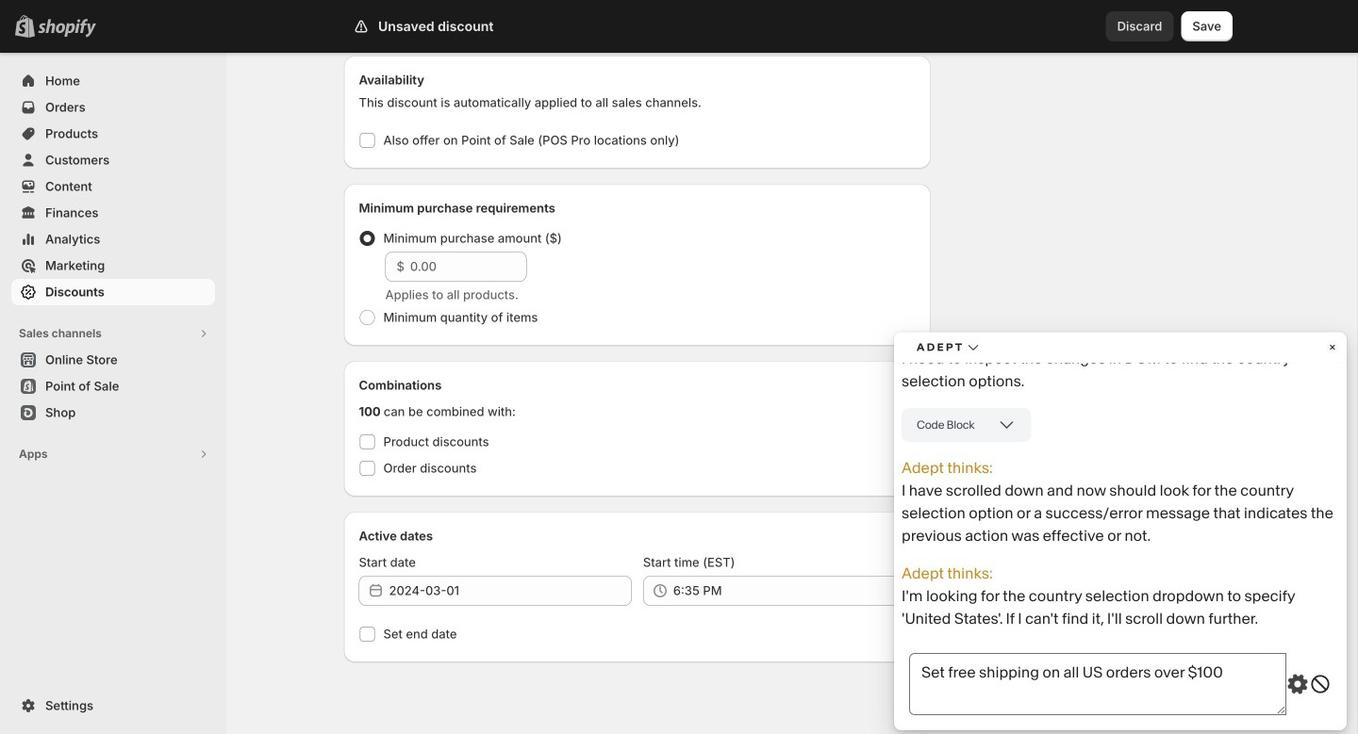 Task type: vqa. For each thing, say whether or not it's contained in the screenshot.
Cost summary
no



Task type: locate. For each thing, give the bounding box(es) containing it.
0.00 text field
[[410, 252, 527, 282]]



Task type: describe. For each thing, give the bounding box(es) containing it.
shopify image
[[38, 19, 96, 37]]

Enter time text field
[[673, 576, 916, 606]]

YYYY-MM-DD text field
[[389, 576, 632, 606]]



